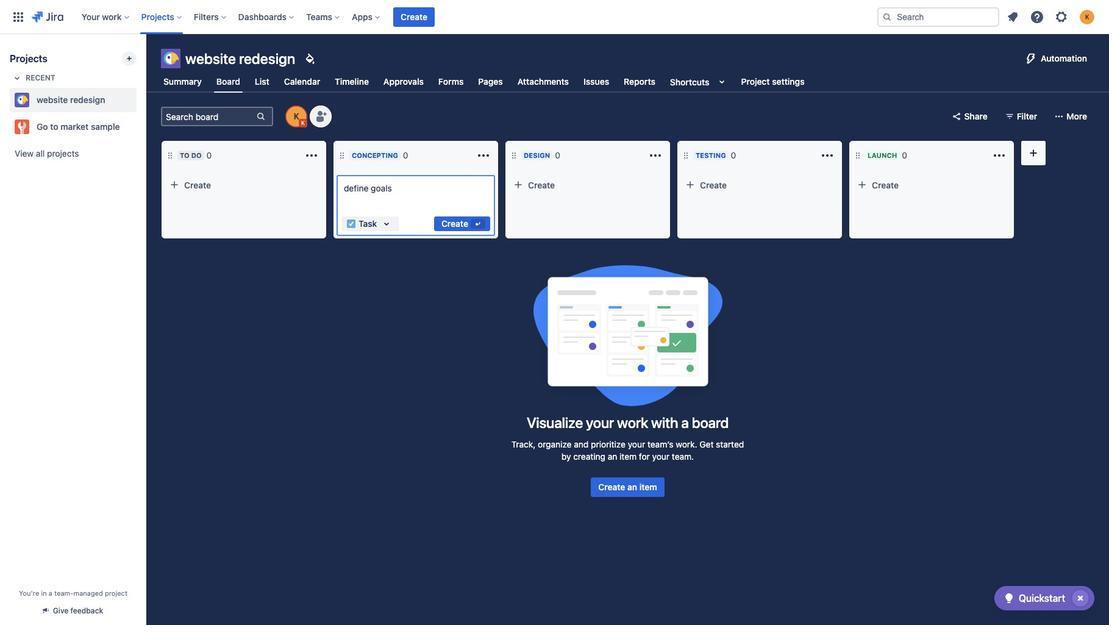 Task type: vqa. For each thing, say whether or not it's contained in the screenshot.
the bottom work
yes



Task type: describe. For each thing, give the bounding box(es) containing it.
2 column actions menu image from the left
[[648, 148, 663, 163]]

tab list containing board
[[154, 71, 815, 93]]

task
[[359, 218, 377, 229]]

0 for testing 0
[[731, 150, 736, 160]]

create an item button
[[591, 478, 665, 497]]

reports link
[[622, 71, 658, 93]]

help image
[[1030, 9, 1045, 24]]

filter button
[[1000, 107, 1045, 126]]

an inside 'track, organize and prioritize your team's work. get started by creating an item for your team.'
[[608, 451, 618, 462]]

add to starred image for website redesign
[[133, 93, 148, 107]]

create inside primary element
[[401, 11, 428, 22]]

go to market sample
[[37, 121, 120, 132]]

view all projects
[[15, 148, 79, 159]]

sidebar navigation image
[[133, 49, 160, 73]]

give feedback
[[53, 606, 103, 615]]

prioritize
[[591, 439, 626, 450]]

forms link
[[436, 71, 466, 93]]

feedback
[[71, 606, 103, 615]]

board
[[216, 76, 240, 87]]

share button
[[948, 107, 995, 126]]

0 for design 0
[[555, 150, 561, 160]]

automation image
[[1024, 51, 1039, 66]]

view
[[15, 148, 34, 159]]

0 vertical spatial website redesign
[[185, 50, 295, 67]]

sample
[[91, 121, 120, 132]]

1 horizontal spatial website
[[185, 50, 236, 67]]

automation
[[1041, 53, 1088, 63]]

create down "what needs to be done?" "text box"
[[442, 218, 468, 229]]

pages
[[479, 76, 503, 87]]

concepting
[[352, 151, 398, 159]]

0 horizontal spatial website
[[37, 95, 68, 105]]

view all projects link
[[10, 143, 137, 165]]

automation button
[[1019, 49, 1095, 68]]

banner containing your work
[[0, 0, 1110, 34]]

share
[[965, 111, 988, 121]]

projects
[[47, 148, 79, 159]]

track, organize and prioritize your team's work. get started by creating an item for your team.
[[512, 439, 744, 462]]

design
[[524, 151, 550, 159]]

project settings
[[741, 76, 805, 87]]

teams button
[[303, 7, 345, 27]]

in
[[41, 589, 47, 597]]

projects button
[[138, 7, 187, 27]]

item inside 'track, organize and prioritize your team's work. get started by creating an item for your team.'
[[620, 451, 637, 462]]

and
[[574, 439, 589, 450]]

apps
[[352, 11, 373, 22]]

quickstart button
[[995, 586, 1095, 611]]

visualize your work with a board
[[527, 414, 729, 431]]

0 for concepting 0
[[403, 150, 408, 160]]

dashboards
[[238, 11, 287, 22]]

0 horizontal spatial a
[[49, 589, 52, 597]]

task button
[[342, 217, 399, 231]]

with
[[651, 414, 678, 431]]

column actions menu image for testing 0
[[820, 148, 835, 163]]

testing
[[696, 151, 726, 159]]

create button for launch 0
[[853, 175, 1011, 195]]

launch 0
[[868, 150, 908, 160]]

shortcuts button
[[668, 71, 732, 93]]

design 0
[[524, 150, 561, 160]]

list
[[255, 76, 269, 87]]

board
[[692, 414, 729, 431]]

your work
[[82, 11, 122, 22]]

create an item
[[599, 482, 657, 492]]

filters
[[194, 11, 219, 22]]

get
[[700, 439, 714, 450]]

dismiss quickstart image
[[1071, 589, 1091, 608]]

list link
[[252, 71, 272, 93]]

attachments link
[[515, 71, 572, 93]]

calendar link
[[282, 71, 323, 93]]

managed
[[73, 589, 103, 597]]

testing 0
[[696, 150, 736, 160]]

an inside button
[[628, 482, 637, 492]]

give
[[53, 606, 69, 615]]

filters button
[[190, 7, 231, 27]]

create button for testing 0
[[681, 175, 839, 195]]

create inside create an item button
[[599, 482, 626, 492]]

summary
[[163, 76, 202, 87]]

to do 0
[[180, 150, 212, 160]]

for
[[639, 451, 650, 462]]

collapse image
[[973, 148, 988, 163]]

Search board text field
[[162, 108, 255, 125]]

market
[[61, 121, 89, 132]]

1 horizontal spatial a
[[681, 414, 689, 431]]

you're
[[19, 589, 39, 597]]

your profile and settings image
[[1080, 9, 1095, 24]]

to
[[180, 151, 190, 159]]



Task type: locate. For each thing, give the bounding box(es) containing it.
0 horizontal spatial column actions menu image
[[304, 148, 319, 163]]

to
[[50, 121, 58, 132]]

add to starred image right the sample
[[133, 120, 148, 134]]

1 add to starred image from the top
[[133, 93, 148, 107]]

create down 'creating'
[[599, 482, 626, 492]]

1 horizontal spatial column actions menu image
[[992, 148, 1007, 163]]

visualize
[[527, 414, 583, 431]]

0 vertical spatial website
[[185, 50, 236, 67]]

column actions menu image left the testing on the right of page
[[648, 148, 663, 163]]

column actions menu image for concepting 0
[[476, 148, 491, 163]]

0 horizontal spatial website redesign
[[37, 95, 105, 105]]

organize
[[538, 439, 572, 450]]

create right apps popup button
[[401, 11, 428, 22]]

1 vertical spatial website redesign
[[37, 95, 105, 105]]

5 0 from the left
[[902, 150, 908, 160]]

work inside dropdown button
[[102, 11, 122, 22]]

by
[[562, 451, 571, 462]]

search image
[[883, 12, 892, 22]]

1 vertical spatial a
[[49, 589, 52, 597]]

add to starred image down sidebar navigation image
[[133, 93, 148, 107]]

0 horizontal spatial an
[[608, 451, 618, 462]]

more button
[[1050, 107, 1095, 126]]

1 horizontal spatial work
[[617, 414, 648, 431]]

work
[[102, 11, 122, 22], [617, 414, 648, 431]]

website
[[185, 50, 236, 67], [37, 95, 68, 105]]

create button down "what needs to be done?" "text box"
[[434, 217, 490, 231]]

0 horizontal spatial work
[[102, 11, 122, 22]]

add to starred image
[[133, 93, 148, 107], [133, 120, 148, 134]]

jira image
[[32, 9, 63, 24], [32, 9, 63, 24]]

0 horizontal spatial column actions menu image
[[476, 148, 491, 163]]

quickstart
[[1019, 593, 1066, 604]]

your up prioritize
[[586, 414, 614, 431]]

column actions menu image down add people image
[[304, 148, 319, 163]]

create button down launch 0
[[853, 175, 1011, 195]]

create button right apps popup button
[[393, 7, 435, 27]]

1 vertical spatial add to starred image
[[133, 120, 148, 134]]

1 0 from the left
[[207, 150, 212, 160]]

0 vertical spatial projects
[[141, 11, 174, 22]]

item down 'for'
[[640, 482, 657, 492]]

0 right design
[[555, 150, 561, 160]]

1 column actions menu image from the left
[[304, 148, 319, 163]]

0 vertical spatial add to starred image
[[133, 93, 148, 107]]

appswitcher icon image
[[11, 9, 26, 24]]

1 vertical spatial work
[[617, 414, 648, 431]]

1 vertical spatial item
[[640, 482, 657, 492]]

attachments
[[518, 76, 569, 87]]

filter
[[1017, 111, 1038, 121]]

1 horizontal spatial redesign
[[239, 50, 295, 67]]

website redesign up board
[[185, 50, 295, 67]]

projects
[[141, 11, 174, 22], [10, 53, 47, 64]]

0 for launch 0
[[902, 150, 908, 160]]

create button for to do 0
[[165, 175, 323, 195]]

notifications image
[[1006, 9, 1021, 24]]

1 horizontal spatial projects
[[141, 11, 174, 22]]

your
[[82, 11, 100, 22]]

concepting 0
[[352, 150, 408, 160]]

create down design 0
[[528, 180, 555, 190]]

0 vertical spatial work
[[102, 11, 122, 22]]

an down 'track, organize and prioritize your team's work. get started by creating an item for your team.'
[[628, 482, 637, 492]]

1 vertical spatial your
[[628, 439, 646, 450]]

create button for design 0
[[509, 175, 667, 195]]

2 horizontal spatial column actions menu image
[[820, 148, 835, 163]]

launch
[[868, 151, 898, 159]]

dashboards button
[[235, 7, 299, 27]]

0 right do
[[207, 150, 212, 160]]

3 0 from the left
[[555, 150, 561, 160]]

2 horizontal spatial your
[[652, 451, 670, 462]]

0 horizontal spatial redesign
[[70, 95, 105, 105]]

create button
[[393, 7, 435, 27], [165, 175, 323, 195], [509, 175, 667, 195], [681, 175, 839, 195], [853, 175, 1011, 195], [434, 217, 490, 231]]

0 right "concepting"
[[403, 150, 408, 160]]

create
[[401, 11, 428, 22], [184, 180, 211, 190], [528, 180, 555, 190], [700, 180, 727, 190], [872, 180, 899, 190], [442, 218, 468, 229], [599, 482, 626, 492]]

you're in a team-managed project
[[19, 589, 127, 597]]

calendar
[[284, 76, 320, 87]]

1 horizontal spatial website redesign
[[185, 50, 295, 67]]

give feedback button
[[36, 601, 111, 621]]

1 column actions menu image from the left
[[476, 148, 491, 163]]

0 horizontal spatial your
[[586, 414, 614, 431]]

0 vertical spatial redesign
[[239, 50, 295, 67]]

project settings link
[[739, 71, 807, 93]]

approvals link
[[381, 71, 426, 93]]

timeline
[[335, 76, 369, 87]]

website redesign up market
[[37, 95, 105, 105]]

issues
[[584, 76, 609, 87]]

timeline link
[[333, 71, 371, 93]]

Search field
[[878, 7, 1000, 27]]

project
[[105, 589, 127, 597]]

2 vertical spatial your
[[652, 451, 670, 462]]

settings
[[772, 76, 805, 87]]

issues link
[[581, 71, 612, 93]]

settings image
[[1055, 9, 1069, 24]]

website up board
[[185, 50, 236, 67]]

forms
[[439, 76, 464, 87]]

1 vertical spatial website
[[37, 95, 68, 105]]

project
[[741, 76, 770, 87]]

1 horizontal spatial your
[[628, 439, 646, 450]]

summary link
[[161, 71, 204, 93]]

column actions menu image
[[304, 148, 319, 163], [992, 148, 1007, 163]]

create down do
[[184, 180, 211, 190]]

What needs to be done? text field
[[342, 180, 490, 212]]

projects up recent on the left top of page
[[10, 53, 47, 64]]

website down recent on the left top of page
[[37, 95, 68, 105]]

your up 'for'
[[628, 439, 646, 450]]

0 right the testing on the right of page
[[731, 150, 736, 160]]

team.
[[672, 451, 694, 462]]

work right your
[[102, 11, 122, 22]]

check image
[[1002, 591, 1017, 606]]

1 vertical spatial projects
[[10, 53, 47, 64]]

a right "in"
[[49, 589, 52, 597]]

banner
[[0, 0, 1110, 34]]

an
[[608, 451, 618, 462], [628, 482, 637, 492]]

create down launch 0
[[872, 180, 899, 190]]

item left 'for'
[[620, 451, 637, 462]]

item
[[620, 451, 637, 462], [640, 482, 657, 492]]

creating
[[574, 451, 606, 462]]

3 column actions menu image from the left
[[820, 148, 835, 163]]

collapse recent projects image
[[10, 71, 24, 85]]

pages link
[[476, 71, 506, 93]]

create button down design 0
[[509, 175, 667, 195]]

add people image
[[314, 109, 328, 124]]

0 vertical spatial your
[[586, 414, 614, 431]]

teams
[[306, 11, 332, 22]]

create project image
[[124, 54, 134, 63]]

0
[[207, 150, 212, 160], [403, 150, 408, 160], [555, 150, 561, 160], [731, 150, 736, 160], [902, 150, 908, 160]]

create button inside primary element
[[393, 7, 435, 27]]

redesign
[[239, 50, 295, 67], [70, 95, 105, 105]]

2 column actions menu image from the left
[[992, 148, 1007, 163]]

column actions menu image
[[476, 148, 491, 163], [648, 148, 663, 163], [820, 148, 835, 163]]

go to market sample link
[[10, 115, 132, 139]]

your down team's
[[652, 451, 670, 462]]

1 vertical spatial redesign
[[70, 95, 105, 105]]

create button down do
[[165, 175, 323, 195]]

0 horizontal spatial item
[[620, 451, 637, 462]]

team's
[[648, 439, 674, 450]]

redesign up go to market sample
[[70, 95, 105, 105]]

create column image
[[1027, 146, 1041, 160]]

column actions menu image right collapse image
[[992, 148, 1007, 163]]

1 horizontal spatial item
[[640, 482, 657, 492]]

work.
[[676, 439, 698, 450]]

a
[[681, 414, 689, 431], [49, 589, 52, 597]]

more
[[1067, 111, 1088, 121]]

team-
[[54, 589, 73, 597]]

an down prioritize
[[608, 451, 618, 462]]

redesign up list
[[239, 50, 295, 67]]

work up 'track, organize and prioritize your team's work. get started by creating an item for your team.'
[[617, 414, 648, 431]]

column actions menu image left launch
[[820, 148, 835, 163]]

0 horizontal spatial projects
[[10, 53, 47, 64]]

1 vertical spatial an
[[628, 482, 637, 492]]

website redesign
[[185, 50, 295, 67], [37, 95, 105, 105]]

set project background image
[[303, 51, 317, 66]]

1 horizontal spatial an
[[628, 482, 637, 492]]

1 horizontal spatial column actions menu image
[[648, 148, 663, 163]]

website redesign link
[[10, 88, 132, 112]]

create button down 'testing 0'
[[681, 175, 839, 195]]

your
[[586, 414, 614, 431], [628, 439, 646, 450], [652, 451, 670, 462]]

tab list
[[154, 71, 815, 93]]

started
[[716, 439, 744, 450]]

create down 'testing 0'
[[700, 180, 727, 190]]

do
[[191, 151, 202, 159]]

2 0 from the left
[[403, 150, 408, 160]]

reports
[[624, 76, 656, 87]]

approvals
[[384, 76, 424, 87]]

2 add to starred image from the top
[[133, 120, 148, 134]]

4 0 from the left
[[731, 150, 736, 160]]

column actions menu image left design
[[476, 148, 491, 163]]

0 vertical spatial item
[[620, 451, 637, 462]]

projects inside dropdown button
[[141, 11, 174, 22]]

shortcuts
[[670, 77, 710, 87]]

projects up sidebar navigation image
[[141, 11, 174, 22]]

0 right launch
[[902, 150, 908, 160]]

apps button
[[348, 7, 385, 27]]

0 vertical spatial a
[[681, 414, 689, 431]]

primary element
[[7, 0, 868, 34]]

track,
[[512, 439, 536, 450]]

recent
[[26, 73, 55, 82]]

item inside button
[[640, 482, 657, 492]]

0 vertical spatial an
[[608, 451, 618, 462]]

add to starred image for go to market sample
[[133, 120, 148, 134]]

your work button
[[78, 7, 134, 27]]

all
[[36, 148, 45, 159]]

a right with at the bottom of the page
[[681, 414, 689, 431]]



